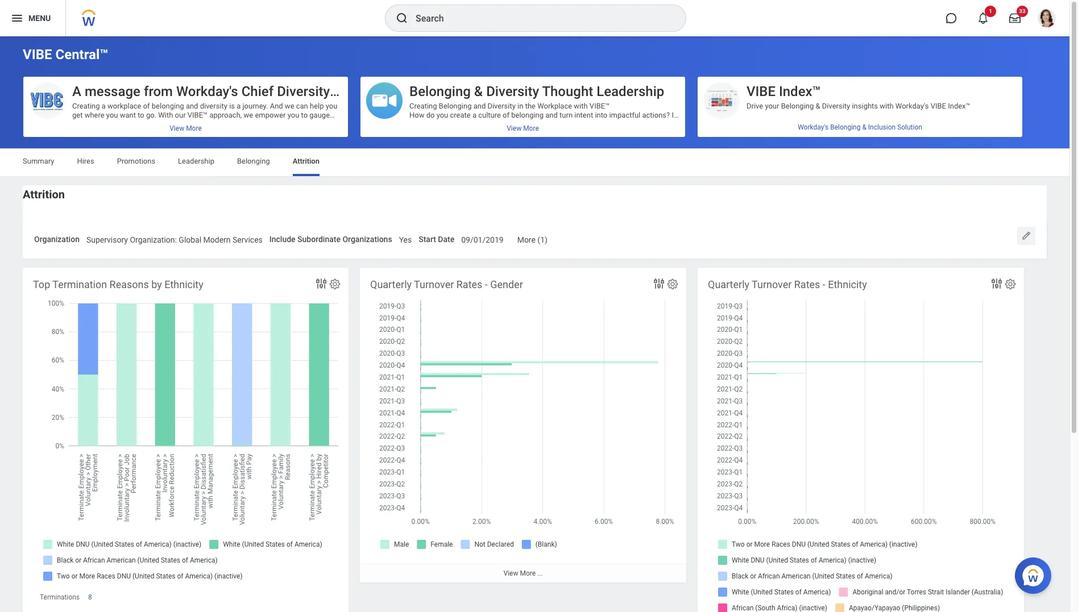 Task type: vqa. For each thing, say whether or not it's contained in the screenshot.
second Cell from right
no



Task type: describe. For each thing, give the bounding box(es) containing it.
creating a workplace of belonging and diversity is a journey. and we can help you get where you want to go. with our vibe™ approach, we empower you to gauge everything from hiring and promotions to your people's sense of belonging—so you can see where you stand and then take action.
[[72, 102, 342, 138]]

More (1) text field
[[517, 229, 548, 248]]

journey.
[[243, 102, 268, 110]]

create inside creating belonging and diversity in the workplace with vibe™ how do you create a culture of belonging and turn intent into impactful actions? in this webinar, we share our strategies for valuing inclusion, belonging, and equity for all and show how our solutions can help you enable change. watch webinar
[[450, 111, 471, 119]]

2 horizontal spatial vibe
[[931, 102, 947, 110]]

organizations
[[527, 165, 571, 174]]

1 vertical spatial where
[[100, 129, 119, 138]]

0 vertical spatial workday's
[[176, 84, 238, 100]]

discover
[[581, 175, 609, 183]]

sense
[[253, 120, 272, 129]]

creating for creating a workplace of belonging and diversity is a journey. and we can help you get where you want to go. with our vibe™ approach, we empower you to gauge everything from hiring and promotions to your people's sense of belonging—so you can see where you stand and then take action.
[[72, 102, 100, 110]]

subordinate
[[298, 235, 341, 244]]

equity
[[650, 120, 670, 129]]

message
[[85, 84, 140, 100]]

watch
[[410, 138, 430, 147]]

1 vertical spatial the
[[478, 156, 488, 165]]

how inside creating belonging and diversity in the workplace with vibe™ how do you create a culture of belonging and turn intent into impactful actions? in this webinar, we share our strategies for valuing inclusion, belonging, and equity for all and show how our solutions can help you enable change. watch webinar
[[464, 129, 478, 138]]

we inside creating belonging and diversity in the workplace with vibe™ how do you create a culture of belonging and turn intent into impactful actions? in this webinar, we share our strategies for valuing inclusion, belonging, and equity for all and show how our solutions can help you enable change. watch webinar
[[452, 120, 462, 129]]

diversity up performance
[[822, 102, 851, 110]]

configure and view chart data image
[[652, 277, 666, 291]]

0 vertical spatial your
[[765, 102, 780, 110]]

& right inclusion
[[915, 120, 919, 129]]

valuing
[[542, 120, 565, 129]]

terminations
[[40, 594, 80, 602]]

by
[[151, 279, 162, 291]]

promotions
[[160, 120, 198, 129]]

stand
[[135, 129, 153, 138]]

supervisory organization: global modern services
[[86, 236, 263, 245]]

inbox large image
[[1010, 13, 1021, 24]]

attrition inside 'tab list'
[[293, 157, 320, 166]]

outcomes
[[470, 184, 503, 192]]

solutions
[[492, 129, 522, 138]]

see
[[86, 129, 98, 138]]

1 horizontal spatial from
[[144, 84, 173, 100]]

webinar,
[[424, 120, 451, 129]]

diversity left efforts
[[921, 120, 949, 129]]

1 vertical spatial attrition
[[23, 188, 65, 201]]

from inside creating a workplace of belonging and diversity is a journey. and we can help you get where you want to go. with our vibe™ approach, we empower you to gauge everything from hiring and promotions to your people's sense of belonging—so you can see where you stand and then take action.
[[108, 120, 124, 129]]

help inside creating a workplace of belonging and diversity is a journey. and we can help you get where you want to go. with our vibe™ approach, we empower you to gauge everything from hiring and promotions to your people's sense of belonging—so you can see where you stand and then take action.
[[310, 102, 324, 110]]

do
[[426, 111, 435, 119]]

start date
[[419, 235, 455, 244]]

thought
[[542, 84, 593, 100]]

configure and view chart data image for quarterly turnover rates - ethnicity
[[990, 277, 1004, 291]]

and up valuing
[[546, 111, 558, 119]]

central™
[[55, 47, 108, 63]]

quarterly turnover rates - ethnicity
[[708, 279, 867, 291]]

menu button
[[0, 0, 66, 36]]

on
[[468, 156, 476, 165]]

coming together on the path to equality learn how companies, leaders, and organizations each play a role in building equality. join the webinar with workday leaders and discover ways to assess your intentions against outcomes and drive real change.
[[410, 156, 677, 192]]

...
[[538, 570, 543, 578]]

practices
[[524, 220, 555, 229]]

and left drive
[[505, 184, 517, 192]]

measure
[[747, 120, 776, 129]]

to right path
[[507, 156, 514, 165]]

our up both
[[645, 220, 656, 229]]

solution
[[898, 123, 923, 131]]

yes
[[399, 236, 412, 245]]

insights
[[852, 102, 878, 110]]

workday for organizations
[[510, 175, 539, 183]]

officer
[[333, 84, 375, 100]]

(1)
[[538, 236, 548, 245]]

people's
[[224, 120, 251, 129]]

creating for creating belonging and diversity in the workplace with vibe™ how do you create a culture of belonging and turn intent into impactful actions? in this webinar, we share our strategies for valuing inclusion, belonging, and equity for all and show how our solutions can help you enable change. watch webinar
[[410, 102, 437, 110]]

view more ... link
[[360, 564, 687, 583]]

coming
[[410, 156, 435, 165]]

you up the "gauge"
[[326, 102, 338, 110]]

8
[[88, 594, 92, 602]]

belonging inside creating a workplace of belonging and diversity is a journey. and we can help you get where you want to go. with our vibe™ approach, we empower you to gauge everything from hiring and promotions to your people's sense of belonging—so you can see where you stand and then take action.
[[152, 102, 184, 110]]

notifications large image
[[978, 13, 989, 24]]

get
[[72, 111, 83, 119]]

and down go.
[[146, 120, 158, 129]]

start
[[419, 235, 436, 244]]

and left then
[[155, 129, 167, 138]]

assess
[[638, 175, 661, 183]]

impactful
[[610, 111, 641, 119]]

rates for ethnicity
[[795, 279, 821, 291]]

supervisory
[[86, 236, 128, 245]]

rates for gender
[[457, 279, 483, 291]]

0 horizontal spatial the
[[455, 175, 465, 183]]

Supervisory Organization: Global Modern Services text field
[[86, 229, 263, 248]]

building
[[634, 165, 660, 174]]

you down "hiring"
[[121, 129, 133, 138]]

quarterly turnover rates - ethnicity element
[[698, 268, 1025, 613]]

to left focus
[[850, 120, 856, 129]]

together
[[437, 156, 466, 165]]

workday for company.
[[431, 238, 460, 247]]

diversity up strategies
[[486, 84, 539, 100]]

play
[[591, 165, 604, 174]]

and
[[270, 102, 283, 110]]

learn inside coming together on the path to equality learn how companies, leaders, and organizations each play a role in building equality. join the webinar with workday leaders and discover ways to assess your intentions against outcomes and drive real change.
[[410, 165, 428, 174]]

view
[[504, 570, 518, 578]]

quarterly turnover rates - gender
[[370, 279, 523, 291]]

workday's belonging & inclusion solution link
[[698, 119, 1023, 136]]

start date element
[[461, 228, 504, 249]]

0 horizontal spatial leadership
[[178, 157, 214, 166]]

join
[[439, 175, 453, 183]]

how
[[410, 111, 425, 119]]

relative
[[777, 120, 803, 129]]

Search Workday  search field
[[416, 6, 663, 31]]

to left go.
[[138, 111, 144, 119]]

taking
[[429, 220, 450, 229]]

09/01/2019 text field
[[461, 229, 504, 248]]

with inside coming together on the path to equality learn how companies, leaders, and organizations each play a role in building equality. join the webinar with workday leaders and discover ways to assess your intentions against outcomes and drive real change.
[[495, 175, 509, 183]]

to up the action.
[[199, 120, 206, 129]]

0 vertical spatial index™
[[779, 84, 821, 100]]

learn inside "we're taking action to examine our practices and accelerate progress in our company. learn how we're working together to create systemic change both within workday and externally."
[[443, 229, 462, 238]]

the inside creating belonging and diversity in the workplace with vibe™ how do you create a culture of belonging and turn intent into impactful actions? in this webinar, we share our strategies for valuing inclusion, belonging, and equity for all and show how our solutions can help you enable change. watch webinar
[[525, 102, 536, 110]]

and left diversity
[[186, 102, 198, 110]]

quarterly turnover rates - gender element
[[360, 268, 687, 583]]

webinar
[[432, 138, 459, 147]]

0 horizontal spatial we
[[244, 111, 253, 119]]

configure top termination reasons by ethnicity image
[[329, 278, 341, 291]]

our down culture on the left top of the page
[[484, 120, 495, 129]]

drive your belonging & diversity insights with workday's vibe index™
[[747, 102, 971, 110]]

modern
[[203, 236, 231, 245]]

equality.
[[410, 175, 437, 183]]

hires
[[77, 157, 94, 166]]

culture
[[479, 111, 501, 119]]

- for gender
[[485, 279, 488, 291]]

1 vertical spatial index™
[[948, 102, 971, 110]]

diversity
[[200, 102, 228, 110]]

1 vertical spatial for
[[410, 129, 419, 138]]

top termination reasons by ethnicity element
[[23, 268, 349, 613]]

belonging & diversity thought leadership
[[410, 84, 665, 100]]

menu
[[28, 13, 51, 23]]

vibe for vibe central™
[[23, 47, 52, 63]]

externally.
[[476, 238, 509, 247]]

vibe central™
[[23, 47, 108, 63]]

leaders,
[[485, 165, 511, 174]]

include subordinate organizations
[[270, 235, 392, 244]]

date
[[438, 235, 455, 244]]

share
[[464, 120, 482, 129]]

vibe™ inside creating a workplace of belonging and diversity is a journey. and we can help you get where you want to go. with our vibe™ approach, we empower you to gauge everything from hiring and promotions to your people's sense of belonging—so you can see where you stand and then take action.
[[188, 111, 208, 119]]

change. inside creating belonging and diversity in the workplace with vibe™ how do you create a culture of belonging and turn intent into impactful actions? in this webinar, we share our strategies for valuing inclusion, belonging, and equity for all and show how our solutions can help you enable change. watch webinar
[[591, 129, 617, 138]]

turn
[[560, 111, 573, 119]]

enable
[[567, 129, 589, 138]]

configure quarterly turnover rates - ethnicity image
[[1005, 278, 1017, 291]]

create inside "we're taking action to examine our practices and accelerate progress in our company. learn how we're working together to create systemic change both within workday and externally."
[[564, 229, 584, 238]]

equality
[[516, 156, 542, 165]]

and up culture on the left top of the page
[[474, 102, 486, 110]]

gender
[[490, 279, 523, 291]]

8 button
[[88, 593, 94, 602]]

0 vertical spatial where
[[85, 111, 104, 119]]

diversity up the "gauge"
[[277, 84, 330, 100]]

and down actions?
[[636, 120, 648, 129]]

of inside creating belonging and diversity in the workplace with vibe™ how do you create a culture of belonging and turn intent into impactful actions? in this webinar, we share our strategies for valuing inclusion, belonging, and equity for all and show how our solutions can help you enable change. watch webinar
[[503, 111, 510, 119]]

you up belonging—so
[[288, 111, 299, 119]]

organization
[[34, 235, 80, 244]]

our inside creating a workplace of belonging and diversity is a journey. and we can help you get where you want to go. with our vibe™ approach, we empower you to gauge everything from hiring and promotions to your people's sense of belonging—so you can see where you stand and then take action.
[[175, 111, 186, 119]]

change. inside coming together on the path to equality learn how companies, leaders, and organizations each play a role in building equality. join the webinar with workday leaders and discover ways to assess your intentions against outcomes and drive real change.
[[551, 184, 577, 192]]

companies,
[[446, 165, 483, 174]]

and down the each
[[567, 175, 579, 183]]



Task type: locate. For each thing, give the bounding box(es) containing it.
1 horizontal spatial workday's
[[798, 123, 829, 131]]

vibe™ up into
[[590, 102, 610, 110]]

2 rates from the left
[[795, 279, 821, 291]]

1 horizontal spatial with
[[574, 102, 588, 110]]

1 horizontal spatial creating
[[410, 102, 437, 110]]

0 horizontal spatial configure and view chart data image
[[315, 277, 328, 291]]

belonging inside creating belonging and diversity in the workplace with vibe™ how do you create a culture of belonging and turn intent into impactful actions? in this webinar, we share our strategies for valuing inclusion, belonging, and equity for all and show how our solutions can help you enable change. watch webinar
[[439, 102, 472, 110]]

systemic
[[586, 229, 616, 238]]

0 horizontal spatial index™
[[779, 84, 821, 100]]

1 horizontal spatial vibe
[[747, 84, 776, 100]]

our down share
[[479, 129, 490, 138]]

workday's up solution at the top of page
[[896, 102, 929, 110]]

help inside creating belonging and diversity in the workplace with vibe™ how do you create a culture of belonging and turn intent into impactful actions? in this webinar, we share our strategies for valuing inclusion, belonging, and equity for all and show how our solutions can help you enable change. watch webinar
[[538, 129, 552, 138]]

quarterly down yes
[[370, 279, 412, 291]]

of down 'empower'
[[274, 120, 281, 129]]

justify image
[[10, 11, 24, 25]]

in right role
[[626, 165, 632, 174]]

belonging inside creating belonging and diversity in the workplace with vibe™ how do you create a culture of belonging and turn intent into impactful actions? in this webinar, we share our strategies for valuing inclusion, belonging, and equity for all and show how our solutions can help you enable change. watch webinar
[[512, 111, 544, 119]]

in up 'change'
[[637, 220, 643, 229]]

0 vertical spatial create
[[450, 111, 471, 119]]

0 horizontal spatial learn
[[410, 165, 428, 174]]

where up everything
[[85, 111, 104, 119]]

belonging—so
[[283, 120, 329, 129]]

more left (1)
[[517, 236, 536, 245]]

for down this
[[410, 129, 419, 138]]

performance
[[805, 120, 848, 129]]

0 horizontal spatial can
[[72, 129, 84, 138]]

help down valuing
[[538, 129, 552, 138]]

0 vertical spatial workday
[[510, 175, 539, 183]]

the down belonging & diversity thought leadership
[[525, 102, 536, 110]]

of
[[143, 102, 150, 110], [503, 111, 510, 119], [274, 120, 281, 129]]

0 horizontal spatial change.
[[551, 184, 577, 192]]

diversity inside creating belonging and diversity in the workplace with vibe™ how do you create a culture of belonging and turn intent into impactful actions? in this webinar, we share our strategies for valuing inclusion, belonging, and equity for all and show how our solutions can help you enable change. watch webinar
[[488, 102, 516, 110]]

0 horizontal spatial attrition
[[23, 188, 65, 201]]

1 vertical spatial your
[[208, 120, 222, 129]]

summary
[[23, 157, 54, 166]]

& left inclusion
[[863, 123, 867, 131]]

accelerate
[[570, 220, 605, 229]]

top
[[33, 279, 50, 291]]

1 vertical spatial how
[[430, 165, 444, 174]]

2 horizontal spatial with
[[880, 102, 894, 110]]

a left role
[[606, 165, 610, 174]]

for left valuing
[[531, 120, 540, 129]]

1 vertical spatial workday's
[[896, 102, 929, 110]]

include subordinate organizations element
[[399, 228, 412, 249]]

1 ethnicity from the left
[[165, 279, 203, 291]]

0 horizontal spatial vibe™
[[188, 111, 208, 119]]

real
[[537, 184, 549, 192]]

1 horizontal spatial change.
[[591, 129, 617, 138]]

your up the action.
[[208, 120, 222, 129]]

you down workplace
[[106, 111, 118, 119]]

quarterly for quarterly turnover rates - gender
[[370, 279, 412, 291]]

vibe™ down diversity
[[188, 111, 208, 119]]

diversity
[[277, 84, 330, 100], [486, 84, 539, 100], [488, 102, 516, 110], [822, 102, 851, 110], [921, 120, 949, 129]]

creating inside creating a workplace of belonging and diversity is a journey. and we can help you get where you want to go. with our vibe™ approach, we empower you to gauge everything from hiring and promotions to your people's sense of belonging—so you can see where you stand and then take action.
[[72, 102, 100, 110]]

tab list
[[11, 149, 1059, 176]]

1 rates from the left
[[457, 279, 483, 291]]

workday inside coming together on the path to equality learn how companies, leaders, and organizations each play a role in building equality. join the webinar with workday leaders and discover ways to assess your intentions against outcomes and drive real change.
[[510, 175, 539, 183]]

0 horizontal spatial create
[[450, 111, 471, 119]]

main content
[[0, 36, 1070, 613]]

to up we're
[[474, 220, 480, 229]]

1 - from the left
[[485, 279, 488, 291]]

1 horizontal spatial vibe™
[[590, 102, 610, 110]]

where
[[85, 111, 104, 119], [100, 129, 119, 138]]

intentions
[[410, 184, 442, 192]]

vibe™ inside creating belonging and diversity in the workplace with vibe™ how do you create a culture of belonging and turn intent into impactful actions? in this webinar, we share our strategies for valuing inclusion, belonging, and equity for all and show how our solutions can help you enable change. watch webinar
[[590, 102, 610, 110]]

top termination reasons by ethnicity
[[33, 279, 203, 291]]

1 quarterly from the left
[[370, 279, 412, 291]]

in inside coming together on the path to equality learn how companies, leaders, and organizations each play a role in building equality. join the webinar with workday leaders and discover ways to assess your intentions against outcomes and drive real change.
[[626, 165, 632, 174]]

change. down the leaders
[[551, 184, 577, 192]]

1 horizontal spatial rates
[[795, 279, 821, 291]]

0 vertical spatial from
[[144, 84, 173, 100]]

0 horizontal spatial turnover
[[414, 279, 454, 291]]

notifications element
[[1044, 23, 1053, 32]]

is
[[229, 102, 235, 110]]

with inside creating belonging and diversity in the workplace with vibe™ how do you create a culture of belonging and turn intent into impactful actions? in this webinar, we share our strategies for valuing inclusion, belonging, and equity for all and show how our solutions can help you enable change. watch webinar
[[574, 102, 588, 110]]

1 vertical spatial workday
[[431, 238, 460, 247]]

1 configure and view chart data image from the left
[[315, 277, 328, 291]]

with up intent
[[574, 102, 588, 110]]

a down message
[[102, 102, 106, 110]]

09/01/2019
[[461, 236, 504, 245]]

&
[[474, 84, 483, 100], [816, 102, 821, 110], [915, 120, 919, 129], [863, 123, 867, 131]]

we right and in the left top of the page
[[285, 102, 294, 110]]

belonging
[[152, 102, 184, 110], [512, 111, 544, 119]]

1 horizontal spatial create
[[564, 229, 584, 238]]

focus
[[858, 120, 878, 129]]

ethnicity for top termination reasons by ethnicity
[[165, 279, 203, 291]]

of up strategies
[[503, 111, 510, 119]]

can down strategies
[[524, 129, 536, 138]]

inclusion,
[[567, 120, 598, 129]]

a up share
[[473, 111, 477, 119]]

both
[[644, 229, 658, 238]]

- for ethnicity
[[823, 279, 826, 291]]

0 horizontal spatial workday's
[[176, 84, 238, 100]]

your inside coming together on the path to equality learn how companies, leaders, and organizations each play a role in building equality. join the webinar with workday leaders and discover ways to assess your intentions against outcomes and drive real change.
[[663, 175, 677, 183]]

1 horizontal spatial we
[[285, 102, 294, 110]]

rates
[[457, 279, 483, 291], [795, 279, 821, 291]]

2 horizontal spatial of
[[503, 111, 510, 119]]

how inside coming together on the path to equality learn how companies, leaders, and organizations each play a role in building equality. join the webinar with workday leaders and discover ways to assess your intentions against outcomes and drive real change.
[[430, 165, 444, 174]]

more
[[517, 236, 536, 245], [520, 570, 536, 578]]

create
[[450, 111, 471, 119], [564, 229, 584, 238]]

2 horizontal spatial we
[[452, 120, 462, 129]]

33
[[1020, 8, 1026, 14]]

action.
[[201, 129, 224, 138]]

carin
[[378, 84, 411, 100]]

1 horizontal spatial can
[[296, 102, 308, 110]]

1 horizontal spatial of
[[274, 120, 281, 129]]

each
[[573, 165, 589, 174]]

0 vertical spatial vibe
[[23, 47, 52, 63]]

configure and view chart data image
[[315, 277, 328, 291], [990, 277, 1004, 291]]

examine
[[482, 220, 510, 229]]

take
[[186, 129, 200, 138]]

where right see
[[100, 129, 119, 138]]

how down share
[[464, 129, 478, 138]]

1 horizontal spatial index™
[[948, 102, 971, 110]]

0 horizontal spatial your
[[208, 120, 222, 129]]

0 vertical spatial for
[[531, 120, 540, 129]]

and down action
[[461, 238, 474, 247]]

1 vertical spatial in
[[626, 165, 632, 174]]

1 horizontal spatial help
[[538, 129, 552, 138]]

and right practices
[[556, 220, 569, 229]]

Yes text field
[[399, 229, 412, 248]]

for
[[531, 120, 540, 129], [410, 129, 419, 138]]

in inside creating belonging and diversity in the workplace with vibe™ how do you create a culture of belonging and turn intent into impactful actions? in this webinar, we share our strategies for valuing inclusion, belonging, and equity for all and show how our solutions can help you enable change. watch webinar
[[518, 102, 524, 110]]

index™
[[779, 84, 821, 100], [948, 102, 971, 110]]

in up strategies
[[518, 102, 524, 110]]

drive
[[747, 102, 764, 110]]

turnover for gender
[[414, 279, 454, 291]]

1 horizontal spatial quarterly
[[708, 279, 750, 291]]

creating inside creating belonging and diversity in the workplace with vibe™ how do you create a culture of belonging and turn intent into impactful actions? in this webinar, we share our strategies for valuing inclusion, belonging, and equity for all and show how our solutions can help you enable change. watch webinar
[[410, 102, 437, 110]]

actions?
[[643, 111, 670, 119]]

1 horizontal spatial belonging
[[512, 111, 544, 119]]

2 turnover from the left
[[752, 279, 792, 291]]

main content containing vibe central™
[[0, 36, 1070, 613]]

2 quarterly from the left
[[708, 279, 750, 291]]

1 horizontal spatial attrition
[[293, 157, 320, 166]]

change
[[618, 229, 642, 238]]

1 vertical spatial help
[[538, 129, 552, 138]]

2 horizontal spatial the
[[525, 102, 536, 110]]

0 horizontal spatial rates
[[457, 279, 483, 291]]

creating belonging and diversity in the workplace with vibe™ how do you create a culture of belonging and turn intent into impactful actions? in this webinar, we share our strategies for valuing inclusion, belonging, and equity for all and show how our solutions can help you enable change. watch webinar
[[410, 102, 678, 147]]

with right insights
[[880, 102, 894, 110]]

1 horizontal spatial your
[[663, 175, 677, 183]]

2 creating from the left
[[410, 102, 437, 110]]

0 horizontal spatial -
[[485, 279, 488, 291]]

0 horizontal spatial for
[[410, 129, 419, 138]]

workday's
[[176, 84, 238, 100], [896, 102, 929, 110], [798, 123, 829, 131]]

your
[[765, 102, 780, 110], [208, 120, 222, 129], [663, 175, 677, 183]]

quarterly
[[370, 279, 412, 291], [708, 279, 750, 291]]

2 horizontal spatial workday's
[[896, 102, 929, 110]]

profile logan mcneil image
[[1038, 9, 1056, 30]]

workday inside "we're taking action to examine our practices and accelerate progress in our company. learn how we're working together to create systemic change both within workday and externally."
[[431, 238, 460, 247]]

1 horizontal spatial for
[[531, 120, 540, 129]]

0 horizontal spatial help
[[310, 102, 324, 110]]

2 configure and view chart data image from the left
[[990, 277, 1004, 291]]

0 horizontal spatial ethnicity
[[165, 279, 203, 291]]

1 vertical spatial vibe
[[747, 84, 776, 100]]

together
[[526, 229, 554, 238]]

2 - from the left
[[823, 279, 826, 291]]

action
[[451, 220, 472, 229]]

workplace
[[538, 102, 572, 110]]

show
[[444, 129, 462, 138]]

& up performance
[[816, 102, 821, 110]]

0 horizontal spatial quarterly
[[370, 279, 412, 291]]

leadership down take
[[178, 157, 214, 166]]

to right (1)
[[555, 229, 562, 238]]

of up go.
[[143, 102, 150, 110]]

workday's up diversity
[[176, 84, 238, 100]]

help up the "gauge"
[[310, 102, 324, 110]]

with down leaders,
[[495, 175, 509, 183]]

chief
[[242, 84, 274, 100]]

ways
[[610, 175, 627, 183]]

our up the working
[[512, 220, 523, 229]]

a message from workday's chief diversity officer carin taylor
[[72, 84, 451, 100]]

33 button
[[1003, 6, 1029, 31]]

learn down action
[[443, 229, 462, 238]]

how inside "we're taking action to examine our practices and accelerate progress in our company. learn how we're working together to create systemic change both within workday and externally."
[[464, 229, 477, 238]]

how down action
[[464, 229, 477, 238]]

we're taking action to examine our practices and accelerate progress in our company. learn how we're working together to create systemic change both within workday and externally.
[[410, 220, 658, 247]]

can left see
[[72, 129, 84, 138]]

we up show
[[452, 120, 462, 129]]

1 vertical spatial create
[[564, 229, 584, 238]]

organization element
[[86, 228, 263, 249]]

to right ways
[[629, 175, 636, 183]]

0 vertical spatial help
[[310, 102, 324, 110]]

you
[[326, 102, 338, 110], [106, 111, 118, 119], [288, 111, 299, 119], [437, 111, 448, 119], [330, 120, 342, 129], [121, 129, 133, 138], [554, 129, 565, 138]]

to up belonging—so
[[301, 111, 308, 119]]

1 vertical spatial change.
[[551, 184, 577, 192]]

tab list containing summary
[[11, 149, 1059, 176]]

this
[[410, 120, 422, 129]]

0 vertical spatial change.
[[591, 129, 617, 138]]

2 ethnicity from the left
[[828, 279, 867, 291]]

1 vertical spatial more
[[520, 570, 536, 578]]

0 horizontal spatial of
[[143, 102, 150, 110]]

you up 'webinar,'
[[437, 111, 448, 119]]

leadership up impactful
[[597, 84, 665, 100]]

2 horizontal spatial in
[[637, 220, 643, 229]]

0 vertical spatial attrition
[[293, 157, 320, 166]]

0 horizontal spatial workday
[[431, 238, 460, 247]]

1 horizontal spatial workday
[[510, 175, 539, 183]]

learn down coming
[[410, 165, 428, 174]]

and down 'webinar,'
[[430, 129, 442, 138]]

and
[[186, 102, 198, 110], [474, 102, 486, 110], [546, 111, 558, 119], [146, 120, 158, 129], [636, 120, 648, 129], [155, 129, 167, 138], [430, 129, 442, 138], [513, 165, 525, 174], [567, 175, 579, 183], [505, 184, 517, 192], [556, 220, 569, 229], [461, 238, 474, 247]]

0 vertical spatial how
[[464, 129, 478, 138]]

company.
[[410, 229, 441, 238]]

more inside text field
[[517, 236, 536, 245]]

role
[[612, 165, 624, 174]]

from down want
[[108, 120, 124, 129]]

belonging up strategies
[[512, 111, 544, 119]]

ethnicity for quarterly turnover rates - ethnicity
[[828, 279, 867, 291]]

2 vertical spatial your
[[663, 175, 677, 183]]

0 horizontal spatial with
[[495, 175, 509, 183]]

your right assess
[[663, 175, 677, 183]]

workday's belonging & inclusion solution
[[798, 123, 923, 131]]

0 vertical spatial in
[[518, 102, 524, 110]]

gauge
[[310, 111, 330, 119]]

0 horizontal spatial creating
[[72, 102, 100, 110]]

2 vertical spatial in
[[637, 220, 643, 229]]

working
[[498, 229, 524, 238]]

menu banner
[[0, 0, 1070, 36]]

index™ up efforts
[[948, 102, 971, 110]]

turnover for ethnicity
[[752, 279, 792, 291]]

a inside creating belonging and diversity in the workplace with vibe™ how do you create a culture of belonging and turn intent into impactful actions? in this webinar, we share our strategies for valuing inclusion, belonging, and equity for all and show how our solutions can help you enable change. watch webinar
[[473, 111, 477, 119]]

intent
[[575, 111, 593, 119]]

change.
[[591, 129, 617, 138], [551, 184, 577, 192]]

workday up drive
[[510, 175, 539, 183]]

2 vertical spatial the
[[455, 175, 465, 183]]

go.
[[146, 111, 156, 119]]

a
[[102, 102, 106, 110], [237, 102, 241, 110], [473, 111, 477, 119], [606, 165, 610, 174]]

you down valuing
[[554, 129, 565, 138]]

the right on
[[478, 156, 488, 165]]

strategies
[[496, 120, 529, 129]]

0 vertical spatial leadership
[[597, 84, 665, 100]]

1 horizontal spatial learn
[[443, 229, 462, 238]]

from
[[144, 84, 173, 100], [108, 120, 124, 129]]

1 horizontal spatial turnover
[[752, 279, 792, 291]]

1 vertical spatial from
[[108, 120, 124, 129]]

search image
[[395, 11, 409, 25]]

0 vertical spatial more
[[517, 236, 536, 245]]

attrition down summary
[[23, 188, 65, 201]]

edit image
[[1021, 230, 1032, 242]]

how up join
[[430, 165, 444, 174]]

1 horizontal spatial -
[[823, 279, 826, 291]]

1 vertical spatial learn
[[443, 229, 462, 238]]

& up culture on the left top of the page
[[474, 84, 483, 100]]

0 vertical spatial learn
[[410, 165, 428, 174]]

workday down taking
[[431, 238, 460, 247]]

help
[[310, 102, 324, 110], [538, 129, 552, 138]]

webinar
[[467, 175, 493, 183]]

0 horizontal spatial belonging
[[152, 102, 184, 110]]

hiring
[[126, 120, 144, 129]]

you right belonging—so
[[330, 120, 342, 129]]

1 creating from the left
[[72, 102, 100, 110]]

belonging,
[[600, 120, 634, 129]]

configure quarterly turnover rates - gender image
[[667, 278, 679, 291]]

drive
[[519, 184, 535, 192]]

and down equality
[[513, 165, 525, 174]]

attrition down belonging—so
[[293, 157, 320, 166]]

create down accelerate
[[564, 229, 584, 238]]

your inside creating a workplace of belonging and diversity is a journey. and we can help you get where you want to go. with our vibe™ approach, we empower you to gauge everything from hiring and promotions to your people's sense of belonging—so you can see where you stand and then take action.
[[208, 120, 222, 129]]

can up belonging—so
[[296, 102, 308, 110]]

2 horizontal spatial your
[[765, 102, 780, 110]]

a inside coming together on the path to equality learn how companies, leaders, and organizations each play a role in building equality. join the webinar with workday leaders and discover ways to assess your intentions against outcomes and drive real change.
[[606, 165, 610, 174]]

diversity up culture on the left top of the page
[[488, 102, 516, 110]]

1
[[989, 8, 993, 14]]

workday's down vibe index™
[[798, 123, 829, 131]]

from up go.
[[144, 84, 173, 100]]

vibe for vibe index™
[[747, 84, 776, 100]]

1 turnover from the left
[[414, 279, 454, 291]]

leaders
[[541, 175, 565, 183]]

creating up get
[[72, 102, 100, 110]]

0 horizontal spatial from
[[108, 120, 124, 129]]

1 vertical spatial leadership
[[178, 157, 214, 166]]

a right is
[[237, 102, 241, 110]]

vibe
[[23, 47, 52, 63], [747, 84, 776, 100], [931, 102, 947, 110]]

1 horizontal spatial ethnicity
[[828, 279, 867, 291]]

create up share
[[450, 111, 471, 119]]

0 vertical spatial the
[[525, 102, 536, 110]]

we're
[[410, 220, 427, 229]]

configure and view chart data image for top termination reasons by ethnicity
[[315, 277, 328, 291]]

change. down belonging,
[[591, 129, 617, 138]]

2 horizontal spatial can
[[524, 129, 536, 138]]

1 horizontal spatial in
[[626, 165, 632, 174]]

the
[[525, 102, 536, 110], [478, 156, 488, 165], [455, 175, 465, 183]]

termination
[[53, 279, 107, 291]]

configure and view chart data image inside top termination reasons by ethnicity element
[[315, 277, 328, 291]]

quarterly for quarterly turnover rates - ethnicity
[[708, 279, 750, 291]]

in inside "we're taking action to examine our practices and accelerate progress in our company. learn how we're working together to create systemic change both within workday and externally."
[[637, 220, 643, 229]]

creating up how
[[410, 102, 437, 110]]

can inside creating belonging and diversity in the workplace with vibe™ how do you create a culture of belonging and turn intent into impactful actions? in this webinar, we share our strategies for valuing inclusion, belonging, and equity for all and show how our solutions can help you enable change. watch webinar
[[524, 129, 536, 138]]

more left '...'
[[520, 570, 536, 578]]

empower
[[255, 111, 286, 119]]

configure and view chart data image left configure quarterly turnover rates - ethnicity image
[[990, 277, 1004, 291]]

1 horizontal spatial leadership
[[597, 84, 665, 100]]

2 vertical spatial workday's
[[798, 123, 829, 131]]

all
[[421, 129, 428, 138]]

the up against
[[455, 175, 465, 183]]

0 horizontal spatial vibe
[[23, 47, 52, 63]]

more inside 'quarterly turnover rates - gender' element
[[520, 570, 536, 578]]

your right drive
[[765, 102, 780, 110]]

belonging up with
[[152, 102, 184, 110]]

our up promotions
[[175, 111, 186, 119]]



